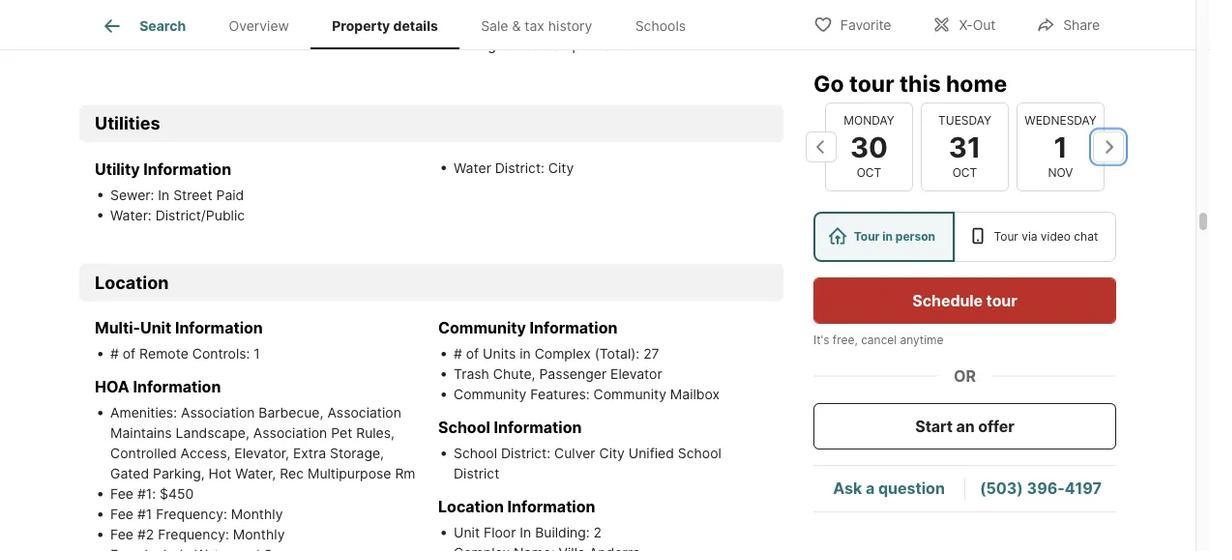 Task type: describe. For each thing, give the bounding box(es) containing it.
1 vertical spatial tax
[[209, 35, 231, 52]]

water:
[[110, 207, 152, 224]]

(total):
[[595, 346, 640, 362]]

rec
[[280, 466, 304, 482]]

property
[[332, 18, 390, 34]]

in inside utility information sewer: in street paid water: district/public
[[158, 187, 170, 203]]

2.5
[[643, 37, 663, 54]]

hoa information
[[95, 378, 221, 397]]

favorite button
[[797, 4, 908, 44]]

2 office from the top
[[500, 37, 539, 54]]

location for location
[[95, 272, 169, 293]]

tour for go
[[849, 70, 894, 97]]

tab list containing search
[[79, 0, 723, 49]]

or
[[954, 367, 976, 385]]

district: for water
[[495, 160, 544, 176]]

landscape,
[[176, 425, 249, 442]]

tour for schedule
[[986, 291, 1017, 310]]

an
[[956, 417, 975, 436]]

compensation:
[[542, 37, 639, 54]]

history
[[548, 18, 592, 34]]

water,
[[235, 466, 276, 482]]

controls:
[[192, 346, 250, 362]]

video
[[1041, 230, 1071, 244]]

question
[[878, 479, 945, 498]]

controlled
[[110, 446, 177, 462]]

passenger
[[539, 366, 607, 383]]

&
[[512, 18, 521, 34]]

in inside community information # of units in complex (total): 27 trash chute, passenger elevator community features: community mailbox
[[520, 346, 531, 362]]

x-out
[[959, 17, 996, 33]]

wednesday 1 nov
[[1025, 113, 1097, 180]]

(503) 396-4197 link
[[980, 479, 1102, 498]]

tax
[[525, 18, 544, 34]]

district/public
[[155, 207, 245, 224]]

go tour this home
[[814, 70, 1007, 97]]

tuesday
[[938, 113, 991, 127]]

utility
[[95, 160, 140, 179]]

search
[[139, 18, 186, 34]]

go
[[814, 70, 844, 97]]

storage,
[[330, 446, 384, 462]]

unit inside the location information unit floor in building: 2
[[454, 525, 480, 541]]

share button
[[1020, 4, 1116, 44]]

gated
[[110, 466, 149, 482]]

schools tab
[[614, 3, 707, 49]]

multi-unit information # of remote controls: 1
[[95, 319, 263, 362]]

unified
[[629, 446, 674, 462]]

floor
[[484, 525, 516, 541]]

via
[[1022, 230, 1037, 244]]

2
[[594, 525, 602, 541]]

selling office compensation type: % selling office compensation: 2.5
[[454, 17, 689, 54]]

water
[[454, 160, 491, 176]]

mello-
[[132, 35, 173, 52]]

30
[[850, 130, 888, 164]]

ask a question
[[833, 479, 945, 498]]

unit inside multi-unit information # of remote controls: 1
[[140, 319, 171, 338]]

# inside community information # of units in complex (total): 27 trash chute, passenger elevator community features: community mailbox
[[454, 346, 462, 362]]

city inside culver city unified school district
[[599, 446, 625, 462]]

water district: city
[[454, 160, 574, 176]]

property details
[[332, 18, 438, 34]]

association down barbecue,
[[253, 425, 327, 442]]

information for location information unit floor in building: 2
[[507, 498, 595, 517]]

multi-
[[95, 319, 140, 338]]

next image
[[1093, 131, 1124, 162]]

0 vertical spatial frequency:
[[156, 507, 227, 523]]

hot
[[209, 466, 232, 482]]

# inside multi-unit information # of remote controls: 1
[[110, 346, 119, 362]]

elevator
[[610, 366, 662, 383]]

#1
[[137, 507, 152, 523]]

in inside option
[[883, 230, 893, 244]]

mailbox
[[670, 387, 720, 403]]

school for school district:
[[454, 446, 497, 462]]

fee for fee #1 frequency: monthly fee #2 frequency: monthly
[[110, 507, 133, 523]]

search link
[[101, 15, 186, 38]]

ask a question link
[[833, 479, 945, 498]]

district
[[454, 466, 499, 482]]

#1:
[[137, 486, 156, 503]]

x-
[[959, 17, 973, 33]]

maintains
[[110, 425, 172, 442]]

overview tab
[[207, 3, 311, 49]]

fee for fee #1: $450
[[110, 486, 133, 503]]

rm
[[395, 466, 416, 482]]

information for utility information sewer: in street paid water: district/public
[[143, 160, 231, 179]]

school district:
[[454, 446, 554, 462]]

utility information sewer: in street paid water: district/public
[[95, 160, 245, 224]]

location for location information unit floor in building: 2
[[438, 498, 504, 517]]

1 inside multi-unit information # of remote controls: 1
[[254, 346, 260, 362]]

#2
[[137, 527, 154, 543]]

no
[[110, 35, 129, 52]]

remote
[[139, 346, 188, 362]]

overview
[[229, 18, 289, 34]]

barbecue,
[[259, 405, 324, 421]]

sale
[[481, 18, 508, 34]]

ask
[[833, 479, 862, 498]]

features:
[[530, 387, 590, 403]]

x-out button
[[916, 4, 1012, 44]]

fee #1: $450
[[110, 486, 194, 503]]

information for community information # of units in complex (total): 27 trash chute, passenger elevator community features: community mailbox
[[530, 319, 618, 338]]

1 selling from the top
[[454, 17, 496, 34]]

roos
[[173, 35, 205, 52]]

4197
[[1065, 479, 1102, 498]]

tour via video chat option
[[955, 212, 1116, 262]]

it's
[[814, 333, 829, 347]]



Task type: locate. For each thing, give the bounding box(es) containing it.
1 horizontal spatial in
[[520, 525, 531, 541]]

list box
[[814, 212, 1116, 262]]

tour for tour in person
[[854, 230, 880, 244]]

details
[[393, 18, 438, 34]]

community down trash
[[454, 387, 527, 403]]

location inside the location information unit floor in building: 2
[[438, 498, 504, 517]]

location up multi-
[[95, 272, 169, 293]]

1 vertical spatial city
[[599, 446, 625, 462]]

1 horizontal spatial 1
[[1054, 130, 1068, 164]]

oct for 30
[[857, 166, 882, 180]]

of inside community information # of units in complex (total): 27 trash chute, passenger elevator community features: community mailbox
[[466, 346, 479, 362]]

0 horizontal spatial city
[[548, 160, 574, 176]]

city right culver
[[599, 446, 625, 462]]

school for school information
[[438, 419, 490, 437]]

1 horizontal spatial location
[[438, 498, 504, 517]]

association barbecue, association maintains landscape, association pet rules, controlled access, elevator, extra storage, gated parking, hot water, rec multipurpose rm
[[110, 405, 416, 482]]

27
[[643, 346, 659, 362]]

2 fee from the top
[[110, 507, 133, 523]]

1 oct from the left
[[857, 166, 882, 180]]

out
[[973, 17, 996, 33]]

0 horizontal spatial oct
[[857, 166, 882, 180]]

city
[[548, 160, 574, 176], [599, 446, 625, 462]]

oct
[[857, 166, 882, 180], [953, 166, 977, 180]]

fee left #1
[[110, 507, 133, 523]]

extra
[[293, 446, 326, 462]]

unit up the remote
[[140, 319, 171, 338]]

of down multi-
[[123, 346, 136, 362]]

1 vertical spatial in
[[520, 525, 531, 541]]

1
[[1054, 130, 1068, 164], [254, 346, 260, 362]]

cancel
[[861, 333, 897, 347]]

31
[[949, 130, 981, 164]]

unit
[[140, 319, 171, 338], [454, 525, 480, 541]]

tuesday 31 oct
[[938, 113, 991, 180]]

start an offer
[[915, 417, 1014, 436]]

1 horizontal spatial #
[[454, 346, 462, 362]]

information for school information
[[494, 419, 582, 437]]

association up landscape,
[[181, 405, 255, 421]]

trash
[[454, 366, 489, 383]]

oct for 31
[[953, 166, 977, 180]]

0 vertical spatial in
[[883, 230, 893, 244]]

list box containing tour in person
[[814, 212, 1116, 262]]

home
[[946, 70, 1007, 97]]

tour up monday
[[849, 70, 894, 97]]

0 vertical spatial tax
[[95, 8, 122, 27]]

units
[[483, 346, 516, 362]]

frequency:
[[156, 507, 227, 523], [158, 527, 229, 543]]

# up trash
[[454, 346, 462, 362]]

1 vertical spatial office
[[500, 37, 539, 54]]

information down the remote
[[133, 378, 221, 397]]

0 horizontal spatial in
[[520, 346, 531, 362]]

school right the "unified"
[[678, 446, 722, 462]]

1 vertical spatial unit
[[454, 525, 480, 541]]

culver city unified school district
[[454, 446, 722, 482]]

1 up nov
[[1054, 130, 1068, 164]]

0 horizontal spatial tour
[[849, 70, 894, 97]]

pet
[[331, 425, 352, 442]]

schedule tour
[[913, 291, 1017, 310]]

type:
[[639, 17, 674, 34]]

previous image
[[806, 131, 837, 162]]

1 horizontal spatial oct
[[953, 166, 977, 180]]

0 horizontal spatial tour
[[854, 230, 880, 244]]

community information # of units in complex (total): 27 trash chute, passenger elevator community features: community mailbox
[[438, 319, 720, 403]]

0 vertical spatial tour
[[849, 70, 894, 97]]

0 vertical spatial district:
[[495, 160, 544, 176]]

0 horizontal spatial in
[[158, 187, 170, 203]]

fee down gated
[[110, 486, 133, 503]]

monthly
[[231, 507, 283, 523], [233, 527, 285, 543]]

information up street
[[143, 160, 231, 179]]

in left person
[[883, 230, 893, 244]]

1 of from the left
[[123, 346, 136, 362]]

1 tour from the left
[[854, 230, 880, 244]]

information down features:
[[494, 419, 582, 437]]

schools
[[635, 18, 686, 34]]

tour right schedule
[[986, 291, 1017, 310]]

in
[[158, 187, 170, 203], [520, 525, 531, 541]]

information inside community information # of units in complex (total): 27 trash chute, passenger elevator community features: community mailbox
[[530, 319, 618, 338]]

0 vertical spatial unit
[[140, 319, 171, 338]]

1 horizontal spatial unit
[[454, 525, 480, 541]]

monday
[[844, 113, 894, 127]]

information up building:
[[507, 498, 595, 517]]

0 vertical spatial selling
[[454, 17, 496, 34]]

property details tab
[[311, 3, 460, 49]]

1 inside the wednesday 1 nov
[[1054, 130, 1068, 164]]

1 horizontal spatial tax
[[209, 35, 231, 52]]

in left street
[[158, 187, 170, 203]]

free,
[[833, 333, 858, 347]]

parking,
[[153, 466, 205, 482]]

location down district
[[438, 498, 504, 517]]

1 fee from the top
[[110, 486, 133, 503]]

2 tour from the left
[[994, 230, 1018, 244]]

information inside tax information no mello-roos tax
[[125, 8, 213, 27]]

oct inside tuesday 31 oct
[[953, 166, 977, 180]]

oct inside monday 30 oct
[[857, 166, 882, 180]]

anytime
[[900, 333, 944, 347]]

0 horizontal spatial 1
[[254, 346, 260, 362]]

tour in person option
[[814, 212, 955, 262]]

sale & tax history tab
[[460, 3, 614, 49]]

community
[[438, 319, 526, 338], [454, 387, 527, 403], [593, 387, 666, 403]]

1 # from the left
[[110, 346, 119, 362]]

tax
[[95, 8, 122, 27], [209, 35, 231, 52]]

$450
[[160, 486, 194, 503]]

in up the chute,
[[520, 346, 531, 362]]

1 vertical spatial in
[[520, 346, 531, 362]]

oct down 30
[[857, 166, 882, 180]]

tab list
[[79, 0, 723, 49]]

3 fee from the top
[[110, 527, 133, 543]]

(503)
[[980, 479, 1023, 498]]

share
[[1063, 17, 1100, 33]]

selling left &
[[454, 17, 496, 34]]

1 horizontal spatial city
[[599, 446, 625, 462]]

2 selling from the top
[[454, 37, 496, 54]]

(503) 396-4197
[[980, 479, 1102, 498]]

#
[[110, 346, 119, 362], [454, 346, 462, 362]]

0 horizontal spatial tax
[[95, 8, 122, 27]]

information for tax information no mello-roos tax
[[125, 8, 213, 27]]

selling
[[454, 17, 496, 34], [454, 37, 496, 54]]

1 office from the top
[[500, 17, 539, 34]]

building:
[[535, 525, 590, 541]]

1 right 'controls:'
[[254, 346, 260, 362]]

0 vertical spatial 1
[[1054, 130, 1068, 164]]

1 horizontal spatial of
[[466, 346, 479, 362]]

1 vertical spatial monthly
[[233, 527, 285, 543]]

oct down 31
[[953, 166, 977, 180]]

association up rules,
[[327, 405, 401, 421]]

tour
[[849, 70, 894, 97], [986, 291, 1017, 310]]

city right water
[[548, 160, 574, 176]]

hoa
[[95, 378, 129, 397]]

tour left person
[[854, 230, 880, 244]]

0 vertical spatial monthly
[[231, 507, 283, 523]]

tax up no
[[95, 8, 122, 27]]

0 vertical spatial in
[[158, 187, 170, 203]]

district: right water
[[495, 160, 544, 176]]

tour for tour via video chat
[[994, 230, 1018, 244]]

1 horizontal spatial tour
[[994, 230, 1018, 244]]

2 of from the left
[[466, 346, 479, 362]]

community up 'units'
[[438, 319, 526, 338]]

1 vertical spatial fee
[[110, 507, 133, 523]]

schedule tour button
[[814, 278, 1116, 324]]

# down multi-
[[110, 346, 119, 362]]

0 vertical spatial city
[[548, 160, 574, 176]]

unit left floor
[[454, 525, 480, 541]]

sale & tax history
[[481, 18, 592, 34]]

0 vertical spatial location
[[95, 272, 169, 293]]

2 oct from the left
[[953, 166, 977, 180]]

paid
[[216, 187, 244, 203]]

%
[[678, 17, 689, 34]]

school inside culver city unified school district
[[678, 446, 722, 462]]

school up 'school district:'
[[438, 419, 490, 437]]

elevator,
[[234, 446, 289, 462]]

tour inside button
[[986, 291, 1017, 310]]

of inside multi-unit information # of remote controls: 1
[[123, 346, 136, 362]]

culver
[[554, 446, 595, 462]]

district: for school
[[501, 446, 550, 462]]

0 horizontal spatial location
[[95, 272, 169, 293]]

amenities:
[[110, 405, 181, 421]]

in
[[883, 230, 893, 244], [520, 346, 531, 362]]

information inside multi-unit information # of remote controls: 1
[[175, 319, 263, 338]]

chat
[[1074, 230, 1098, 244]]

information up complex at the left bottom of the page
[[530, 319, 618, 338]]

tax right roos
[[209, 35, 231, 52]]

0 vertical spatial fee
[[110, 486, 133, 503]]

monday 30 oct
[[844, 113, 894, 180]]

1 vertical spatial selling
[[454, 37, 496, 54]]

it's free, cancel anytime
[[814, 333, 944, 347]]

2 # from the left
[[454, 346, 462, 362]]

information up 'controls:'
[[175, 319, 263, 338]]

1 vertical spatial frequency:
[[158, 527, 229, 543]]

nov
[[1048, 166, 1073, 180]]

schedule
[[913, 291, 983, 310]]

of up trash
[[466, 346, 479, 362]]

information inside utility information sewer: in street paid water: district/public
[[143, 160, 231, 179]]

tax information no mello-roos tax
[[95, 8, 231, 52]]

0 horizontal spatial of
[[123, 346, 136, 362]]

offer
[[978, 417, 1014, 436]]

396-
[[1027, 479, 1065, 498]]

location information unit floor in building: 2
[[438, 498, 602, 541]]

access,
[[180, 446, 231, 462]]

0 vertical spatial office
[[500, 17, 539, 34]]

tour via video chat
[[994, 230, 1098, 244]]

school up district
[[454, 446, 497, 462]]

information for hoa information
[[133, 378, 221, 397]]

district:
[[495, 160, 544, 176], [501, 446, 550, 462]]

None button
[[825, 102, 913, 192], [921, 102, 1009, 192], [1017, 102, 1105, 192], [825, 102, 913, 192], [921, 102, 1009, 192], [1017, 102, 1105, 192]]

complex
[[535, 346, 591, 362]]

1 horizontal spatial in
[[883, 230, 893, 244]]

start an offer button
[[814, 403, 1116, 450]]

selling down sale
[[454, 37, 496, 54]]

1 vertical spatial location
[[438, 498, 504, 517]]

information
[[125, 8, 213, 27], [143, 160, 231, 179], [175, 319, 263, 338], [530, 319, 618, 338], [133, 378, 221, 397], [494, 419, 582, 437], [507, 498, 595, 517]]

1 vertical spatial district:
[[501, 446, 550, 462]]

this
[[900, 70, 941, 97]]

in inside the location information unit floor in building: 2
[[520, 525, 531, 541]]

information up mello-
[[125, 8, 213, 27]]

district: down school information
[[501, 446, 550, 462]]

1 vertical spatial tour
[[986, 291, 1017, 310]]

1 horizontal spatial tour
[[986, 291, 1017, 310]]

1 vertical spatial 1
[[254, 346, 260, 362]]

a
[[866, 479, 875, 498]]

tour left via
[[994, 230, 1018, 244]]

favorite
[[840, 17, 891, 33]]

information inside the location information unit floor in building: 2
[[507, 498, 595, 517]]

0 horizontal spatial #
[[110, 346, 119, 362]]

fee left "#2"
[[110, 527, 133, 543]]

school
[[438, 419, 490, 437], [454, 446, 497, 462], [678, 446, 722, 462]]

0 horizontal spatial unit
[[140, 319, 171, 338]]

school information
[[438, 419, 582, 437]]

in right floor
[[520, 525, 531, 541]]

community down elevator
[[593, 387, 666, 403]]

2 vertical spatial fee
[[110, 527, 133, 543]]



Task type: vqa. For each thing, say whether or not it's contained in the screenshot.
The "33"
no



